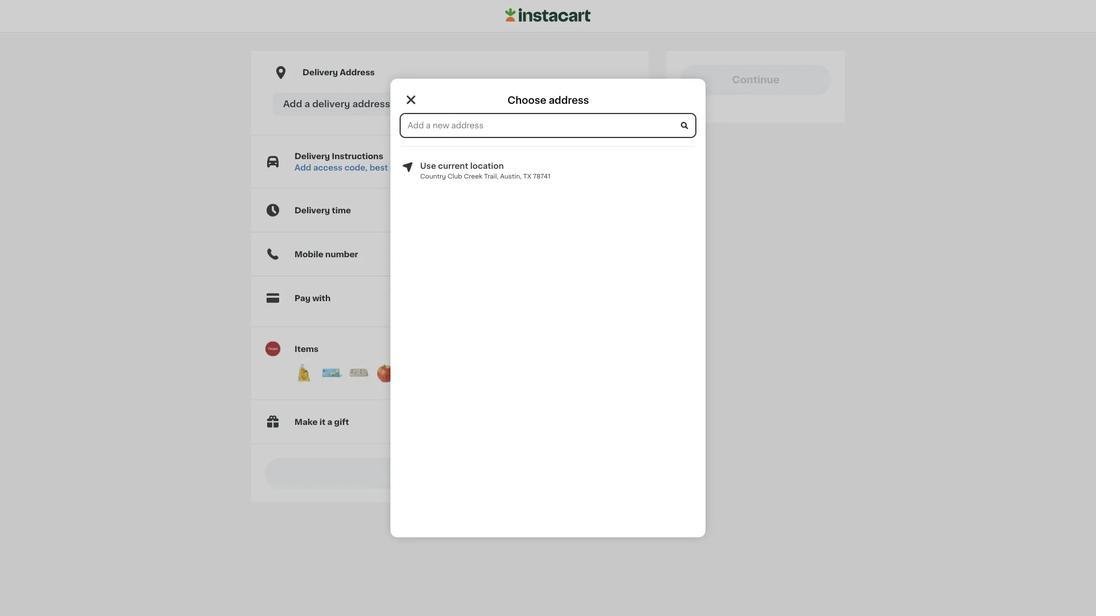 Task type: locate. For each thing, give the bounding box(es) containing it.
a right it
[[327, 418, 332, 426]]

best
[[370, 164, 388, 172]]

a left the delivery
[[305, 100, 310, 109]]

good & gather grade a cage-free large eggs image
[[347, 362, 370, 385]]

code,
[[345, 164, 368, 172]]

austin,
[[500, 173, 522, 180]]

1 horizontal spatial a
[[327, 418, 332, 426]]

choose address
[[508, 96, 589, 105]]

add left the delivery
[[283, 100, 302, 109]]

delivery up access
[[295, 152, 330, 160]]

0 vertical spatial add
[[283, 100, 302, 109]]

search address image
[[679, 120, 690, 131]]

delivery
[[303, 69, 338, 77], [295, 152, 330, 160], [295, 206, 330, 214]]

make it a gift
[[295, 418, 349, 426]]

0 vertical spatial a
[[305, 100, 310, 109]]

entrance,
[[390, 164, 429, 172]]

add
[[283, 100, 302, 109], [295, 164, 311, 172]]

delivery up the delivery
[[303, 69, 338, 77]]

a
[[305, 100, 310, 109], [327, 418, 332, 426]]

address down address
[[352, 100, 390, 109]]

0 horizontal spatial address
[[352, 100, 390, 109]]

  text field
[[401, 114, 695, 137]]

address inside dialog
[[549, 96, 589, 105]]

access
[[313, 164, 343, 172]]

1 vertical spatial a
[[327, 418, 332, 426]]

1 horizontal spatial address
[[549, 96, 589, 105]]

0 horizontal spatial a
[[305, 100, 310, 109]]

add left access
[[295, 164, 311, 172]]

choose address dialog
[[391, 79, 706, 538]]

use
[[420, 162, 436, 170]]

delivery inside delivery instructions add access code, best entrance, etc.
[[295, 152, 330, 160]]

2 vertical spatial delivery
[[295, 206, 330, 214]]

78741
[[533, 173, 551, 180]]

0 vertical spatial delivery
[[303, 69, 338, 77]]

address
[[340, 69, 375, 77]]

address right choose
[[549, 96, 589, 105]]

add inside button
[[283, 100, 302, 109]]

number
[[325, 250, 358, 258]]

delivery instructions add access code, best entrance, etc.
[[295, 152, 447, 172]]

1 vertical spatial delivery
[[295, 152, 330, 160]]

honeycrisp apple bag image
[[375, 362, 397, 385]]

country
[[420, 173, 446, 180]]

  text field inside choose address dialog
[[401, 114, 695, 137]]

1 vertical spatial add
[[295, 164, 311, 172]]

address
[[549, 96, 589, 105], [352, 100, 390, 109]]

delivery for delivery time
[[295, 206, 330, 214]]

gift
[[334, 418, 349, 426]]

tx
[[523, 173, 532, 180]]

delivery left time
[[295, 206, 330, 214]]

items
[[295, 345, 319, 353]]



Task type: describe. For each thing, give the bounding box(es) containing it.
club
[[448, 173, 462, 180]]

add a delivery address button
[[273, 93, 627, 116]]

trail,
[[484, 173, 499, 180]]

pay with
[[295, 294, 331, 302]]

delivery
[[312, 100, 350, 109]]

current
[[438, 162, 468, 170]]

delivery for delivery address
[[303, 69, 338, 77]]

a inside button
[[305, 100, 310, 109]]

delivery time
[[295, 206, 351, 214]]

add a delivery address
[[283, 100, 390, 109]]

delivery address
[[303, 69, 375, 77]]

choose
[[508, 96, 546, 105]]

mobile number
[[295, 250, 358, 258]]

it
[[320, 418, 325, 426]]

delivery for delivery instructions add access code, best entrance, etc.
[[295, 152, 330, 160]]

etc.
[[431, 164, 447, 172]]

use current location country club creek trail, austin, tx 78741
[[420, 162, 551, 180]]

address inside button
[[352, 100, 390, 109]]

make
[[295, 418, 318, 426]]

pay
[[295, 294, 311, 302]]

good & gather salted butter image
[[320, 362, 343, 385]]

location
[[470, 162, 504, 170]]

time
[[332, 206, 351, 214]]

instructions
[[332, 152, 383, 160]]

mobile
[[295, 250, 324, 258]]

add inside delivery instructions add access code, best entrance, etc.
[[295, 164, 311, 172]]

home image
[[505, 7, 591, 24]]

good & gather lemons image
[[292, 362, 315, 385]]

with
[[312, 294, 331, 302]]

creek
[[464, 173, 483, 180]]



Task type: vqa. For each thing, say whether or not it's contained in the screenshot.
middle PLANT-
no



